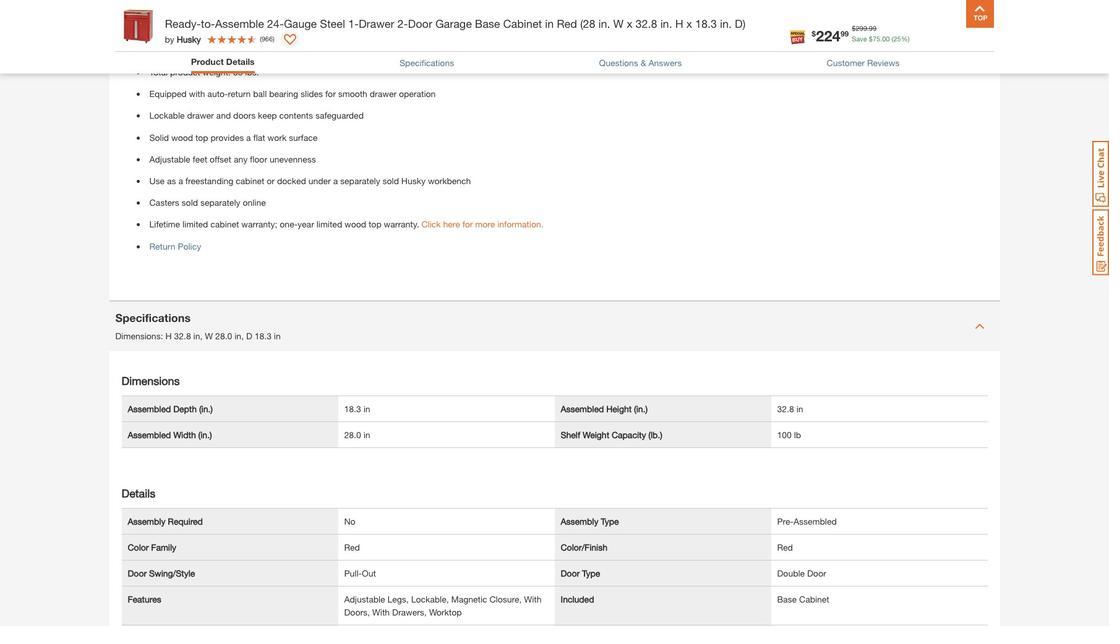 Task type: describe. For each thing, give the bounding box(es) containing it.
0 vertical spatial cabinet
[[503, 17, 542, 30]]

slides
[[301, 89, 323, 99]]

solid
[[149, 132, 169, 143]]

display image
[[284, 34, 296, 46]]

double
[[778, 569, 805, 579]]

lockable,
[[411, 595, 449, 605]]

1 vertical spatial husky
[[402, 176, 426, 186]]

any
[[234, 154, 248, 164]]

door type
[[561, 569, 601, 579]]

shelf
[[561, 430, 581, 440]]

magnetic
[[451, 595, 487, 605]]

feedback link image
[[1093, 209, 1110, 276]]

bearing
[[269, 89, 298, 99]]

return for left return policy link
[[149, 241, 175, 252]]

(lb.)
[[649, 430, 663, 440]]

w inside "specifications dimensions: h 32.8 in , w 28.0 in , d 18.3 in"
[[205, 331, 213, 342]]

2 vertical spatial 18.3
[[344, 404, 361, 414]]

1 horizontal spatial 28.0
[[344, 430, 361, 440]]

0 horizontal spatial a
[[179, 176, 183, 186]]

0 vertical spatial cabinet
[[236, 176, 265, 186]]

966
[[262, 35, 273, 43]]

auto-
[[208, 89, 228, 99]]

gauge
[[284, 17, 317, 30]]

dimensions
[[122, 374, 180, 388]]

floor
[[250, 154, 267, 164]]

drawers,
[[392, 608, 427, 618]]

swing/style
[[149, 569, 195, 579]]

1 in. from the left
[[599, 17, 611, 30]]

warranty.
[[384, 219, 419, 230]]

1 , from the left
[[200, 331, 203, 342]]

1 vertical spatial for
[[463, 219, 473, 230]]

1 horizontal spatial return policy link
[[650, 47, 702, 57]]

%)
[[901, 34, 910, 42]]

smooth
[[338, 89, 368, 99]]

h inside "specifications dimensions: h 32.8 in , w 28.0 in , d 18.3 in"
[[165, 331, 172, 342]]

2 ( from the left
[[260, 35, 262, 43]]

weight:
[[203, 67, 231, 77]]

as
[[167, 176, 176, 186]]

here
[[443, 219, 460, 230]]

double door
[[778, 569, 827, 579]]

door left the garage
[[408, 17, 433, 30]]

with
[[189, 89, 205, 99]]

solid wood top provides a flat work surface
[[149, 132, 318, 143]]

1 vertical spatial feet
[[193, 154, 207, 164]]

0 vertical spatial separately
[[340, 176, 380, 186]]

one-
[[280, 219, 298, 230]]

caret image
[[975, 322, 985, 332]]

2 limited from the left
[[317, 219, 342, 230]]

work
[[268, 132, 287, 143]]

1-
[[348, 17, 359, 30]]

casters sold separately online
[[149, 198, 266, 208]]

lockable drawer and doors keep contents safeguarded
[[149, 110, 364, 121]]

return
[[228, 89, 251, 99]]

32.8 in
[[778, 404, 804, 414]]

safeguarded
[[316, 110, 364, 121]]

$ for 224
[[812, 29, 816, 38]]

assembled depth (in.)
[[128, 404, 213, 414]]

0 horizontal spatial for
[[325, 89, 336, 99]]

surface
[[289, 132, 318, 143]]

questions & answers
[[599, 57, 682, 68]]

equipped
[[149, 89, 187, 99]]

0 horizontal spatial with
[[372, 608, 390, 618]]

1 horizontal spatial with
[[524, 595, 542, 605]]

assembled for assembled width (in.)
[[128, 430, 171, 440]]

ready-to-assemble 24-gauge steel 1-drawer 2-door garage base cabinet in red (28 in. w x 32.8 in. h x 18.3 in. d)
[[165, 17, 746, 30]]

24-
[[267, 17, 284, 30]]

1 vertical spatial separately
[[200, 198, 240, 208]]

100 lb
[[778, 430, 802, 440]]

65
[[233, 67, 243, 77]]

0 horizontal spatial sold
[[182, 198, 198, 208]]

pull-out
[[344, 569, 376, 579]]

18.3 in
[[344, 404, 370, 414]]

1 horizontal spatial top
[[369, 219, 382, 230]]

door right double
[[808, 569, 827, 579]]

live chat image
[[1093, 141, 1110, 207]]

under
[[309, 176, 331, 186]]

1 horizontal spatial sold
[[383, 176, 399, 186]]

)
[[273, 35, 275, 43]]

by husky
[[165, 34, 201, 44]]

door up included
[[561, 569, 580, 579]]

75
[[873, 34, 881, 42]]

dimensions:
[[115, 331, 163, 342]]

garage
[[436, 17, 472, 30]]

keep
[[258, 110, 277, 121]]

0 horizontal spatial top
[[196, 132, 208, 143]]

workbench
[[428, 176, 471, 186]]

to
[[268, 45, 275, 56]]

0 vertical spatial husky
[[177, 34, 201, 44]]

use as a freestanding cabinet or docked under a separately sold husky workbench
[[149, 176, 471, 186]]

flat
[[253, 132, 265, 143]]

policy for right return policy link
[[679, 47, 702, 57]]

more
[[476, 219, 495, 230]]

policy for left return policy link
[[178, 241, 201, 252]]

worktop
[[429, 608, 462, 618]]

assembled height (in.)
[[561, 404, 648, 414]]

0 vertical spatial 32.8
[[636, 17, 658, 30]]

adjustable legs, lockable, magnetic closure, with doors, with drawers, worktop
[[344, 595, 542, 618]]

shelf weight capacity (lb.)
[[561, 430, 663, 440]]

questions
[[599, 57, 639, 68]]

freestanding
[[186, 176, 234, 186]]

0 horizontal spatial red
[[344, 543, 360, 553]]

return for right return policy link
[[650, 47, 676, 57]]

color
[[128, 543, 149, 553]]

1 vertical spatial cabinet
[[800, 595, 830, 605]]

0 horizontal spatial .
[[868, 24, 869, 32]]

doors
[[233, 110, 256, 121]]

3 in. from the left
[[720, 17, 732, 30]]

adjustable for adjustable legs, lockable, magnetic closure, with doors, with drawers, worktop
[[344, 595, 385, 605]]

ready-
[[165, 17, 201, 30]]

&
[[641, 57, 646, 68]]

99 inside "$ 224 99"
[[841, 29, 849, 38]]

width
[[173, 430, 196, 440]]

1 horizontal spatial feet
[[304, 45, 319, 56]]

0 horizontal spatial return policy link
[[149, 241, 201, 252]]

click
[[422, 219, 441, 230]]

25
[[894, 34, 901, 42]]

assembled
[[166, 45, 208, 56]]

drawer
[[359, 17, 395, 30]]

00
[[883, 34, 890, 42]]

299
[[856, 24, 868, 32]]

( inside $ 299 . 99 save $ 75 . 00 ( 25 %)
[[892, 34, 894, 42]]

1 vertical spatial drawer
[[187, 110, 214, 121]]

ball
[[253, 89, 267, 99]]

save
[[852, 34, 868, 42]]

out
[[362, 569, 376, 579]]

224
[[816, 27, 841, 44]]

99 inside $ 299 . 99 save $ 75 . 00 ( 25 %)
[[869, 24, 877, 32]]

depth
[[173, 404, 197, 414]]

lifetime limited cabinet warranty; one-year limited wood top warranty. click here for more information.
[[149, 219, 544, 230]]

32.8 inside "specifications dimensions: h 32.8 in , w 28.0 in , d 18.3 in"
[[174, 331, 191, 342]]

reviews
[[868, 57, 900, 68]]



Task type: vqa. For each thing, say whether or not it's contained in the screenshot.
'Hardwood Plywood' link on the right
no



Task type: locate. For each thing, give the bounding box(es) containing it.
return policy up the answers
[[650, 47, 702, 57]]

2 in. from the left
[[661, 17, 673, 30]]

x left warranty
[[627, 17, 633, 30]]

$ inside "$ 224 99"
[[812, 29, 816, 38]]

0 horizontal spatial h
[[165, 331, 172, 342]]

and for only
[[210, 45, 225, 56]]

drawer right "smooth"
[[370, 89, 397, 99]]

type for door type
[[582, 569, 601, 579]]

husky left workbench
[[402, 176, 426, 186]]

0 horizontal spatial (
[[260, 35, 262, 43]]

18.3 left the d)
[[696, 17, 717, 30]]

drawer
[[370, 89, 397, 99], [187, 110, 214, 121]]

assembled down assembled depth (in.) on the left of page
[[128, 430, 171, 440]]

return policy link
[[650, 47, 702, 57], [149, 241, 201, 252]]

adjustable up as
[[149, 154, 190, 164]]

0 vertical spatial .
[[868, 24, 869, 32]]

feet left offset
[[193, 154, 207, 164]]

steel
[[320, 17, 345, 30]]

pre- for assembled
[[778, 517, 794, 527]]

wood
[[171, 132, 193, 143], [345, 219, 366, 230]]

2 horizontal spatial 32.8
[[778, 404, 794, 414]]

in.
[[599, 17, 611, 30], [661, 17, 673, 30], [720, 17, 732, 30]]

$ left save
[[812, 29, 816, 38]]

1 vertical spatial return policy
[[149, 241, 201, 252]]

1 horizontal spatial .
[[881, 34, 883, 42]]

assembled down dimensions at the left bottom of page
[[128, 404, 171, 414]]

in
[[545, 17, 554, 30], [193, 331, 200, 342], [235, 331, 241, 342], [274, 331, 281, 342], [364, 404, 370, 414], [797, 404, 804, 414], [364, 430, 370, 440]]

return policy for right return policy link
[[650, 47, 702, 57]]

in. right (28
[[599, 17, 611, 30]]

drawer down the with
[[187, 110, 214, 121]]

limited right the year
[[317, 219, 342, 230]]

0 vertical spatial drawer
[[370, 89, 397, 99]]

1 vertical spatial return
[[149, 241, 175, 252]]

in. up the answers
[[661, 17, 673, 30]]

husky up assembled
[[177, 34, 201, 44]]

1 vertical spatial cabinet
[[211, 219, 239, 230]]

2 x from the left
[[687, 17, 693, 30]]

for
[[325, 89, 336, 99], [463, 219, 473, 230]]

( up need
[[260, 35, 262, 43]]

28.0 inside "specifications dimensions: h 32.8 in , w 28.0 in , d 18.3 in"
[[215, 331, 232, 342]]

click here for more information. link
[[422, 219, 544, 230]]

required
[[168, 517, 203, 527]]

assembled width (in.)
[[128, 430, 212, 440]]

total
[[149, 67, 168, 77]]

1 horizontal spatial assembly
[[561, 517, 599, 527]]

0 horizontal spatial 18.3
[[255, 331, 272, 342]]

(in.) right height
[[634, 404, 648, 414]]

door down color
[[128, 569, 147, 579]]

casters
[[149, 198, 179, 208]]

specifications for specifications
[[400, 57, 454, 68]]

red left (28
[[557, 17, 577, 30]]

return down lifetime
[[149, 241, 175, 252]]

1 horizontal spatial red
[[557, 17, 577, 30]]

assembled
[[128, 404, 171, 414], [561, 404, 604, 414], [128, 430, 171, 440], [794, 517, 837, 527]]

0 vertical spatial with
[[524, 595, 542, 605]]

a right as
[[179, 176, 183, 186]]

top left provides
[[196, 132, 208, 143]]

assembly up color family
[[128, 517, 166, 527]]

0 vertical spatial details
[[226, 56, 255, 67]]

0 horizontal spatial 32.8
[[174, 331, 191, 342]]

1 vertical spatial w
[[205, 331, 213, 342]]

details
[[226, 56, 255, 67], [122, 487, 155, 501]]

specifications inside "specifications dimensions: h 32.8 in , w 28.0 in , d 18.3 in"
[[115, 311, 191, 325]]

specifications dimensions: h 32.8 in , w 28.0 in , d 18.3 in
[[115, 311, 281, 342]]

99 left save
[[841, 29, 849, 38]]

color family
[[128, 543, 176, 553]]

type down "color/finish"
[[582, 569, 601, 579]]

assembly required
[[128, 517, 203, 527]]

return policy link up the answers
[[650, 47, 702, 57]]

2 horizontal spatial in.
[[720, 17, 732, 30]]

lifetime
[[149, 219, 180, 230]]

0 horizontal spatial base
[[475, 17, 500, 30]]

with right closure,
[[524, 595, 542, 605]]

1 horizontal spatial limited
[[317, 219, 342, 230]]

1 vertical spatial wood
[[345, 219, 366, 230]]

cabinet
[[236, 176, 265, 186], [211, 219, 239, 230]]

attach
[[278, 45, 302, 56]]

32.8 up &
[[636, 17, 658, 30]]

1 ( from the left
[[892, 34, 894, 42]]

0 horizontal spatial type
[[582, 569, 601, 579]]

sold up warranty.
[[383, 176, 399, 186]]

32.8 up 100
[[778, 404, 794, 414]]

0 horizontal spatial x
[[627, 17, 633, 30]]

1 vertical spatial 32.8
[[174, 331, 191, 342]]

pre-
[[149, 45, 166, 56], [778, 517, 794, 527]]

and
[[210, 45, 225, 56], [216, 110, 231, 121]]

use
[[149, 176, 165, 186]]

0 horizontal spatial drawer
[[187, 110, 214, 121]]

$ 224 99
[[812, 27, 849, 44]]

red up pull-
[[344, 543, 360, 553]]

28.0 down 18.3 in
[[344, 430, 361, 440]]

(in.) for assembled height (in.)
[[634, 404, 648, 414]]

1 limited from the left
[[183, 219, 208, 230]]

information.
[[498, 219, 544, 230]]

1 horizontal spatial x
[[687, 17, 693, 30]]

customer reviews
[[827, 57, 900, 68]]

( right 00
[[892, 34, 894, 42]]

0 vertical spatial return policy link
[[650, 47, 702, 57]]

0 vertical spatial h
[[676, 17, 684, 30]]

height
[[607, 404, 632, 414]]

18.3 inside "specifications dimensions: h 32.8 in , w 28.0 in , d 18.3 in"
[[255, 331, 272, 342]]

0 horizontal spatial adjustable
[[149, 154, 190, 164]]

type up "color/finish"
[[601, 517, 619, 527]]

1 horizontal spatial 99
[[869, 24, 877, 32]]

0 vertical spatial top
[[196, 132, 208, 143]]

cabinet left 'or'
[[236, 176, 265, 186]]

assembled for assembled height (in.)
[[561, 404, 604, 414]]

red up double
[[778, 543, 793, 553]]

(in.) for assembled width (in.)
[[198, 430, 212, 440]]

with down legs,
[[372, 608, 390, 618]]

1 vertical spatial return policy link
[[149, 241, 201, 252]]

2 horizontal spatial a
[[333, 176, 338, 186]]

1 x from the left
[[627, 17, 633, 30]]

by
[[165, 34, 174, 44]]

return policy link down lifetime
[[149, 241, 201, 252]]

0 horizontal spatial policy
[[178, 241, 201, 252]]

0 vertical spatial feet
[[304, 45, 319, 56]]

0 horizontal spatial 99
[[841, 29, 849, 38]]

.
[[868, 24, 869, 32], [881, 34, 883, 42]]

a
[[246, 132, 251, 143], [179, 176, 183, 186], [333, 176, 338, 186]]

equipped with auto-return ball bearing slides for smooth drawer operation
[[149, 89, 436, 99]]

0 horizontal spatial pre-
[[149, 45, 166, 56]]

and left doors
[[216, 110, 231, 121]]

0 horizontal spatial husky
[[177, 34, 201, 44]]

specifications
[[400, 57, 454, 68], [115, 311, 191, 325]]

product details
[[191, 56, 255, 67]]

assembly
[[128, 517, 166, 527], [561, 517, 599, 527]]

$ right save
[[869, 34, 873, 42]]

assembled up double door
[[794, 517, 837, 527]]

for right slides
[[325, 89, 336, 99]]

capacity
[[612, 430, 646, 440]]

2 horizontal spatial $
[[869, 34, 873, 42]]

specifications up operation
[[400, 57, 454, 68]]

h right the dimensions:
[[165, 331, 172, 342]]

h
[[676, 17, 684, 30], [165, 331, 172, 342]]

28.0 left d
[[215, 331, 232, 342]]

1 horizontal spatial husky
[[402, 176, 426, 186]]

and for doors
[[216, 110, 231, 121]]

lb
[[794, 430, 802, 440]]

100
[[778, 430, 792, 440]]

provides
[[211, 132, 244, 143]]

return policy down lifetime
[[149, 241, 201, 252]]

(in.) right width
[[198, 430, 212, 440]]

details up assembly required
[[122, 487, 155, 501]]

(in.)
[[199, 404, 213, 414], [634, 404, 648, 414], [198, 430, 212, 440]]

type for assembly type
[[601, 517, 619, 527]]

with
[[524, 595, 542, 605], [372, 608, 390, 618]]

18.3
[[696, 17, 717, 30], [255, 331, 272, 342], [344, 404, 361, 414]]

and up product details
[[210, 45, 225, 56]]

pre- for assembled
[[149, 45, 166, 56]]

separately down freestanding at the top left of page
[[200, 198, 240, 208]]

99 up 75
[[869, 24, 877, 32]]

1 vertical spatial pre-
[[778, 517, 794, 527]]

1 horizontal spatial pre-
[[778, 517, 794, 527]]

specifications up the dimensions:
[[115, 311, 191, 325]]

feet right attach
[[304, 45, 319, 56]]

1 vertical spatial details
[[122, 487, 155, 501]]

$ up save
[[852, 24, 856, 32]]

(in.) for assembled depth (in.)
[[199, 404, 213, 414]]

adjustable feet offset any floor unevenness
[[149, 154, 316, 164]]

answers
[[649, 57, 682, 68]]

contents
[[279, 110, 313, 121]]

no
[[344, 517, 356, 527]]

2 horizontal spatial red
[[778, 543, 793, 553]]

18.3 right d
[[255, 331, 272, 342]]

2 horizontal spatial 18.3
[[696, 17, 717, 30]]

d
[[246, 331, 252, 342]]

lockable
[[149, 110, 185, 121]]

top button
[[966, 0, 994, 28]]

return up the answers
[[650, 47, 676, 57]]

specifications for specifications dimensions: h 32.8 in , w 28.0 in , d 18.3 in
[[115, 311, 191, 325]]

pull-
[[344, 569, 362, 579]]

policy up the answers
[[679, 47, 702, 57]]

,
[[200, 331, 203, 342], [241, 331, 244, 342]]

in. left the d)
[[720, 17, 732, 30]]

policy down lifetime
[[178, 241, 201, 252]]

0 horizontal spatial specifications
[[115, 311, 191, 325]]

sold right casters
[[182, 198, 198, 208]]

1 horizontal spatial $
[[852, 24, 856, 32]]

0 horizontal spatial 28.0
[[215, 331, 232, 342]]

1 horizontal spatial wood
[[345, 219, 366, 230]]

1 horizontal spatial w
[[614, 17, 624, 30]]

base right the garage
[[475, 17, 500, 30]]

assembled for assembled depth (in.)
[[128, 404, 171, 414]]

1 horizontal spatial return
[[650, 47, 676, 57]]

$
[[852, 24, 856, 32], [812, 29, 816, 38], [869, 34, 873, 42]]

32.8
[[636, 17, 658, 30], [174, 331, 191, 342], [778, 404, 794, 414]]

door
[[408, 17, 433, 30], [128, 569, 147, 579], [561, 569, 580, 579], [808, 569, 827, 579]]

adjustable for adjustable feet offset any floor unevenness
[[149, 154, 190, 164]]

1 vertical spatial policy
[[178, 241, 201, 252]]

operation
[[399, 89, 436, 99]]

2 assembly from the left
[[561, 517, 599, 527]]

a left flat
[[246, 132, 251, 143]]

1 horizontal spatial base
[[778, 595, 797, 605]]

0 vertical spatial 18.3
[[696, 17, 717, 30]]

assembly for assembly type
[[561, 517, 599, 527]]

1 assembly from the left
[[128, 517, 166, 527]]

1 vertical spatial h
[[165, 331, 172, 342]]

wood left warranty.
[[345, 219, 366, 230]]

assembly for assembly required
[[128, 517, 166, 527]]

32.8 right the dimensions:
[[174, 331, 191, 342]]

1 horizontal spatial drawer
[[370, 89, 397, 99]]

details up 65
[[226, 56, 255, 67]]

wood right solid
[[171, 132, 193, 143]]

0 vertical spatial return policy
[[650, 47, 702, 57]]

0 horizontal spatial w
[[205, 331, 213, 342]]

2 vertical spatial 32.8
[[778, 404, 794, 414]]

cabinet down casters sold separately online
[[211, 219, 239, 230]]

limited down casters sold separately online
[[183, 219, 208, 230]]

1 vertical spatial base
[[778, 595, 797, 605]]

adjustable inside adjustable legs, lockable, magnetic closure, with doors, with drawers, worktop
[[344, 595, 385, 605]]

husky
[[177, 34, 201, 44], [402, 176, 426, 186]]

0 vertical spatial type
[[601, 517, 619, 527]]

1 horizontal spatial 18.3
[[344, 404, 361, 414]]

$ for 299
[[852, 24, 856, 32]]

unevenness
[[270, 154, 316, 164]]

0 horizontal spatial in.
[[599, 17, 611, 30]]

0 vertical spatial adjustable
[[149, 154, 190, 164]]

99
[[869, 24, 877, 32], [841, 29, 849, 38]]

product image image
[[119, 6, 159, 46]]

assembly up "color/finish"
[[561, 517, 599, 527]]

assembled up shelf
[[561, 404, 604, 414]]

h up the answers
[[676, 17, 684, 30]]

base cabinet
[[778, 595, 830, 605]]

docked
[[277, 176, 306, 186]]

2 , from the left
[[241, 331, 244, 342]]

a right under
[[333, 176, 338, 186]]

1 horizontal spatial h
[[676, 17, 684, 30]]

door swing/style
[[128, 569, 195, 579]]

separately right under
[[340, 176, 380, 186]]

product details button
[[191, 55, 255, 71], [191, 55, 255, 68]]

0 vertical spatial wood
[[171, 132, 193, 143]]

0 horizontal spatial details
[[122, 487, 155, 501]]

base
[[475, 17, 500, 30], [778, 595, 797, 605]]

18.3 up 28.0 in
[[344, 404, 361, 414]]

w right (28
[[614, 17, 624, 30]]

1 vertical spatial .
[[881, 34, 883, 42]]

0 horizontal spatial $
[[812, 29, 816, 38]]

top left warranty.
[[369, 219, 382, 230]]

adjustable up doors,
[[344, 595, 385, 605]]

pre- down by
[[149, 45, 166, 56]]

(
[[892, 34, 894, 42], [260, 35, 262, 43]]

base down double
[[778, 595, 797, 605]]

1 horizontal spatial a
[[246, 132, 251, 143]]

1 horizontal spatial specifications
[[400, 57, 454, 68]]

1 horizontal spatial details
[[226, 56, 255, 67]]

type
[[601, 517, 619, 527], [582, 569, 601, 579]]

x right warranty link
[[687, 17, 693, 30]]

1 horizontal spatial ,
[[241, 331, 244, 342]]

1 horizontal spatial (
[[892, 34, 894, 42]]

(in.) right depth
[[199, 404, 213, 414]]

closure,
[[490, 595, 522, 605]]

return policy for left return policy link
[[149, 241, 201, 252]]

w left d
[[205, 331, 213, 342]]

0 vertical spatial policy
[[679, 47, 702, 57]]

customer
[[827, 57, 865, 68]]

questions & answers button
[[599, 56, 682, 69], [599, 56, 682, 69]]

legs,
[[388, 595, 409, 605]]

offset
[[210, 154, 231, 164]]

1 horizontal spatial for
[[463, 219, 473, 230]]

1 vertical spatial top
[[369, 219, 382, 230]]

online
[[243, 198, 266, 208]]

1 vertical spatial 28.0
[[344, 430, 361, 440]]

28.0
[[215, 331, 232, 342], [344, 430, 361, 440]]

1 vertical spatial adjustable
[[344, 595, 385, 605]]

0 horizontal spatial separately
[[200, 198, 240, 208]]

sold
[[383, 176, 399, 186], [182, 198, 198, 208]]

to-
[[201, 17, 215, 30]]

1 horizontal spatial 32.8
[[636, 17, 658, 30]]

1 vertical spatial and
[[216, 110, 231, 121]]

pre- up double
[[778, 517, 794, 527]]

1 horizontal spatial cabinet
[[800, 595, 830, 605]]

0 horizontal spatial cabinet
[[503, 17, 542, 30]]

for right here
[[463, 219, 473, 230]]

total product weight: 65 lbs.
[[149, 67, 259, 77]]

1 vertical spatial 18.3
[[255, 331, 272, 342]]



